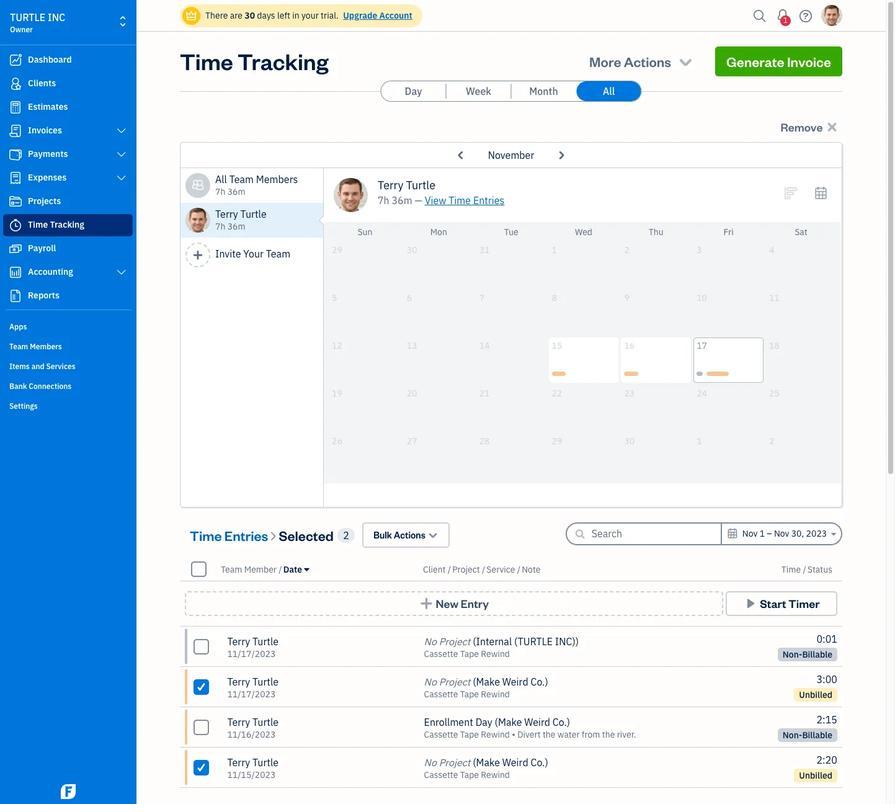 Task type: vqa. For each thing, say whether or not it's contained in the screenshot.
00m
no



Task type: describe. For each thing, give the bounding box(es) containing it.
view
[[425, 194, 447, 207]]

19
[[332, 388, 343, 399]]

your
[[244, 248, 264, 260]]

left
[[277, 10, 290, 21]]

no project ( make weird co. ) cassette tape rewind for 3:00
[[424, 676, 549, 700]]

terry turtle 7h 36m — view time entries
[[378, 178, 505, 207]]

bank
[[9, 382, 27, 391]]

27
[[407, 436, 418, 447]]

chevrondown image inside bulk actions "dropdown button"
[[427, 529, 439, 542]]

water
[[558, 729, 580, 740]]

apps link
[[3, 317, 133, 336]]

24
[[697, 388, 708, 399]]

1 vertical spatial 30
[[407, 245, 418, 256]]

cassette for 2:15
[[424, 729, 458, 740]]

36m for terry turtle 7h 36m — view time entries
[[392, 194, 413, 207]]

river.
[[617, 729, 637, 740]]

chart image
[[8, 266, 23, 279]]

sat
[[795, 227, 808, 238]]

7h for terry turtle 7h 36m — view time entries
[[378, 194, 390, 207]]

3 / from the left
[[482, 564, 486, 575]]

invoice
[[788, 53, 832, 70]]

Search text field
[[592, 524, 721, 544]]

team member /
[[221, 564, 282, 575]]

1 left 'go to help' image on the top right of the page
[[784, 16, 788, 25]]

make for 2:15
[[498, 716, 522, 729]]

payments link
[[3, 143, 133, 166]]

money image
[[8, 243, 23, 255]]

users image
[[192, 178, 204, 193]]

7h inside all team members 7h 36m
[[215, 186, 226, 197]]

enrollment day ( make weird co. ) cassette tape rewind • divert the water from the river.
[[424, 716, 637, 740]]

project image
[[8, 196, 23, 208]]

project right client
[[453, 564, 480, 575]]

check image
[[196, 681, 207, 693]]

bulk
[[374, 529, 392, 541]]

rewind for 2:20
[[481, 770, 510, 781]]

turtle
[[10, 11, 45, 24]]

2 / from the left
[[448, 564, 451, 575]]

estimates
[[28, 101, 68, 112]]

items and services link
[[3, 357, 133, 376]]

3
[[697, 245, 702, 256]]

plus image for invite your team button
[[192, 249, 204, 261]]

terry turtle 7h 36m
[[215, 208, 267, 232]]

apps
[[9, 322, 27, 331]]

co. for 2:20
[[531, 757, 545, 769]]

terry inside terry turtle 7h 36m — view time entries
[[378, 178, 404, 192]]

bank connections link
[[3, 377, 133, 395]]

invoice image
[[8, 125, 23, 137]]

time entries button
[[190, 525, 268, 545]]

1 up 8
[[552, 245, 557, 256]]

note
[[522, 564, 541, 575]]

plus image for the new entry "button"
[[420, 598, 434, 610]]

unbilled for 2:20
[[800, 770, 833, 781]]

15
[[552, 340, 563, 351]]

entries inside the time entries button
[[225, 527, 268, 544]]

estimate image
[[8, 101, 23, 114]]

trial.
[[321, 10, 339, 21]]

all for all team members 7h 36m
[[215, 173, 227, 186]]

team inside invite your team button
[[266, 248, 291, 260]]

( for 2:15
[[495, 716, 498, 729]]

items
[[9, 362, 30, 371]]

1 nov from the left
[[743, 528, 758, 539]]

timer
[[789, 596, 820, 611]]

invoices
[[28, 125, 62, 136]]

5 / from the left
[[803, 564, 807, 575]]

generate invoice
[[727, 53, 832, 70]]

) for 2:15
[[567, 716, 571, 729]]

1 button
[[773, 3, 793, 28]]

turtle inc owner
[[10, 11, 65, 34]]

no project ( make weird co. ) cassette tape rewind for 2:20
[[424, 757, 549, 781]]

payroll
[[28, 243, 56, 254]]

entry
[[461, 596, 489, 611]]

projects link
[[3, 191, 133, 213]]

23
[[625, 388, 635, 399]]

new
[[436, 596, 459, 611]]

tape for 2:15
[[460, 729, 479, 740]]

dashboard image
[[8, 54, 23, 66]]

are
[[230, 10, 243, 21]]

13
[[407, 340, 418, 351]]

tape for 2:20
[[460, 770, 479, 781]]

weird for 2:15
[[525, 716, 551, 729]]

clients link
[[3, 73, 133, 95]]

connections
[[29, 382, 72, 391]]

0 horizontal spatial 30
[[245, 10, 255, 21]]

reports link
[[3, 285, 133, 307]]

terry for 2:20
[[227, 757, 250, 769]]

search image
[[750, 7, 770, 25]]

2 the from the left
[[603, 729, 615, 740]]

2:15 non-billable
[[783, 714, 838, 741]]

terry for 3:00
[[227, 676, 250, 688]]

project for 3:00
[[439, 676, 471, 688]]

generate
[[727, 53, 785, 70]]

non- for 2:15
[[783, 730, 803, 741]]

2:15
[[817, 714, 838, 726]]

nov 1 – nov 30, 2023 button
[[722, 524, 842, 544]]

weird for 2:20
[[503, 757, 529, 769]]

( for 0:01
[[473, 636, 476, 648]]

more actions button
[[579, 47, 706, 76]]

remove button
[[778, 117, 843, 137]]

invite
[[215, 248, 241, 260]]

new entry
[[436, 596, 489, 611]]

members inside all team members 7h 36m
[[256, 173, 298, 186]]

team members link
[[3, 337, 133, 356]]

time inside terry turtle 7h 36m — view time entries
[[449, 194, 471, 207]]

chevron large down image for accounting
[[116, 268, 127, 277]]

expenses link
[[3, 167, 133, 189]]

0 vertical spatial time tracking
[[180, 47, 329, 76]]

upgrade account link
[[341, 10, 413, 21]]

expense image
[[8, 172, 23, 184]]

0 vertical spatial tracking
[[238, 47, 329, 76]]

all link
[[577, 81, 641, 101]]

1 vertical spatial 2
[[770, 436, 775, 447]]

•
[[512, 729, 516, 740]]

26
[[332, 436, 343, 447]]

estimates link
[[3, 96, 133, 119]]

entries inside terry turtle 7h 36m — view time entries
[[474, 194, 505, 207]]

chart image
[[784, 186, 799, 200]]

payroll link
[[3, 238, 133, 260]]

team members
[[9, 342, 62, 351]]

2 nov from the left
[[775, 528, 790, 539]]

there
[[205, 10, 228, 21]]

1 down 24
[[697, 436, 702, 447]]

chevron large down image for payments
[[116, 150, 127, 160]]

20
[[407, 388, 418, 399]]

accounting
[[28, 266, 73, 277]]

18
[[770, 340, 780, 351]]

dashboard
[[28, 54, 72, 65]]

turtle for 2:20
[[253, 757, 279, 769]]

0:01
[[817, 633, 838, 646]]

8
[[552, 292, 557, 304]]

timer image
[[8, 219, 23, 232]]

( for 2:20
[[473, 757, 476, 769]]

bulk actions
[[374, 529, 426, 541]]

1 left '–'
[[760, 528, 765, 539]]

members inside main element
[[30, 342, 62, 351]]

new entry button
[[185, 592, 724, 616]]

0 horizontal spatial day
[[405, 85, 422, 97]]



Task type: locate. For each thing, give the bounding box(es) containing it.
2 vertical spatial make
[[476, 757, 500, 769]]

weird down the no project ( internal (turtle inc) ) cassette tape rewind
[[503, 676, 529, 688]]

0 vertical spatial billable
[[803, 649, 833, 660]]

turtle inside terry turtle 11/15/2023
[[253, 757, 279, 769]]

project inside the no project ( internal (turtle inc) ) cassette tape rewind
[[439, 636, 471, 648]]

0 horizontal spatial plus image
[[192, 249, 204, 261]]

mon
[[431, 227, 447, 238]]

plus image inside invite your team button
[[192, 249, 204, 261]]

14
[[480, 340, 490, 351]]

no project ( make weird co. ) cassette tape rewind down •
[[424, 757, 549, 781]]

0 vertical spatial terry turtle 11/17/2023
[[227, 636, 279, 660]]

entries
[[474, 194, 505, 207], [225, 527, 268, 544]]

billable down 2:15
[[803, 730, 833, 741]]

3 no from the top
[[424, 757, 437, 769]]

actions right bulk
[[394, 529, 426, 541]]

non- inside 2:15 non-billable
[[783, 730, 803, 741]]

1 horizontal spatial actions
[[624, 53, 672, 70]]

rewind inside the no project ( internal (turtle inc) ) cassette tape rewind
[[481, 649, 510, 660]]

week link
[[447, 81, 511, 101]]

1 horizontal spatial 2
[[625, 245, 630, 256]]

times image
[[826, 120, 840, 134]]

plus image left new
[[420, 598, 434, 610]]

1 vertical spatial day
[[476, 716, 493, 729]]

0 vertical spatial plus image
[[192, 249, 204, 261]]

main element
[[0, 0, 168, 804]]

billable for 0:01
[[803, 649, 833, 660]]

terry turtle 11/17/2023 for make weird co.
[[227, 676, 279, 700]]

2 cassette from the top
[[424, 689, 458, 700]]

weird down •
[[503, 757, 529, 769]]

chevron large down image
[[116, 126, 127, 136], [116, 150, 127, 160], [116, 268, 127, 277]]

turtle for 0:01
[[253, 636, 279, 648]]

reports
[[28, 290, 60, 301]]

2 vertical spatial chevron large down image
[[116, 268, 127, 277]]

1 vertical spatial weird
[[525, 716, 551, 729]]

30 up 6 at left
[[407, 245, 418, 256]]

1 no from the top
[[424, 636, 437, 648]]

caretdown image
[[304, 565, 309, 574]]

note link
[[522, 564, 541, 575]]

make for 2:20
[[476, 757, 500, 769]]

time inside the time tracking 'link'
[[28, 219, 48, 230]]

check image
[[196, 761, 207, 774]]

2 vertical spatial co.
[[531, 757, 545, 769]]

2 no project ( make weird co. ) cassette tape rewind from the top
[[424, 757, 549, 781]]

co. down (turtle
[[531, 676, 545, 688]]

0 vertical spatial unbilled
[[800, 690, 833, 701]]

caretdown image
[[830, 527, 837, 542]]

2 non- from the top
[[783, 730, 803, 741]]

generate invoice button
[[716, 47, 843, 76]]

team left member on the bottom
[[221, 564, 242, 575]]

29
[[332, 245, 343, 256], [552, 436, 563, 447]]

2 vertical spatial weird
[[503, 757, 529, 769]]

plus image left the invite in the left top of the page
[[192, 249, 204, 261]]

turtle
[[406, 178, 436, 192], [241, 208, 267, 220], [253, 636, 279, 648], [253, 676, 279, 688], [253, 716, 279, 729], [253, 757, 279, 769]]

actions
[[624, 53, 672, 70], [394, 529, 426, 541]]

7h for terry turtle 7h 36m
[[215, 221, 226, 232]]

nov right calendar image
[[743, 528, 758, 539]]

/
[[279, 564, 282, 575], [448, 564, 451, 575], [482, 564, 486, 575], [518, 564, 521, 575], [803, 564, 807, 575]]

actions for more actions
[[624, 53, 672, 70]]

2 left bulk
[[343, 529, 349, 542]]

1 vertical spatial chevrondown image
[[427, 529, 439, 542]]

rewind left •
[[481, 729, 510, 740]]

invoices link
[[3, 120, 133, 142]]

actions inside the more actions dropdown button
[[624, 53, 672, 70]]

1 horizontal spatial nov
[[775, 528, 790, 539]]

1 chevron large down image from the top
[[116, 126, 127, 136]]

1 tape from the top
[[460, 649, 479, 660]]

time tracking down days at the top left of the page
[[180, 47, 329, 76]]

service link
[[487, 564, 518, 575]]

previous month image
[[453, 145, 470, 165]]

4 / from the left
[[518, 564, 521, 575]]

1 non- from the top
[[783, 649, 803, 660]]

turtle inside "terry turtle 7h 36m"
[[241, 208, 267, 220]]

time down 'there'
[[180, 47, 233, 76]]

start timer button
[[726, 592, 838, 616]]

no up enrollment
[[424, 676, 437, 688]]

36m inside all team members 7h 36m
[[228, 186, 246, 197]]

invite your team
[[215, 248, 291, 260]]

project for 0:01
[[439, 636, 471, 648]]

terry turtle 11/17/2023 for internal (turtle inc)
[[227, 636, 279, 660]]

member
[[244, 564, 277, 575]]

co. up water
[[553, 716, 567, 729]]

nov
[[743, 528, 758, 539], [775, 528, 790, 539]]

make down enrollment day ( make weird co. ) cassette tape rewind • divert the water from the river.
[[476, 757, 500, 769]]

date
[[283, 564, 302, 575]]

2 chevron large down image from the top
[[116, 150, 127, 160]]

4 cassette from the top
[[424, 770, 458, 781]]

terry inside terry turtle 11/16/2023
[[227, 716, 250, 729]]

members up 'items and services'
[[30, 342, 62, 351]]

7h right users icon
[[215, 186, 226, 197]]

the
[[543, 729, 556, 740], [603, 729, 615, 740]]

co. down divert
[[531, 757, 545, 769]]

0 horizontal spatial 29
[[332, 245, 343, 256]]

the left water
[[543, 729, 556, 740]]

2023
[[807, 528, 828, 539]]

) down (turtle
[[545, 676, 549, 688]]

project down the new entry "button"
[[439, 636, 471, 648]]

weird up divert
[[525, 716, 551, 729]]

time tracking link
[[3, 214, 133, 236]]

3 rewind from the top
[[481, 729, 510, 740]]

36m left —
[[392, 194, 413, 207]]

rewind down internal in the right of the page
[[481, 649, 510, 660]]

1 vertical spatial all
[[215, 173, 227, 186]]

7h inside terry turtle 7h 36m — view time entries
[[378, 194, 390, 207]]

0 horizontal spatial chevrondown image
[[427, 529, 439, 542]]

( down entry
[[473, 636, 476, 648]]

time tracking inside 'link'
[[28, 219, 84, 230]]

november
[[488, 149, 535, 161]]

day link
[[381, 81, 446, 101]]

all inside all team members 7h 36m
[[215, 173, 227, 186]]

—
[[415, 194, 423, 207]]

week
[[466, 85, 492, 97]]

0 horizontal spatial tracking
[[50, 219, 84, 230]]

) inside enrollment day ( make weird co. ) cassette tape rewind • divert the water from the river.
[[567, 716, 571, 729]]

7h inside "terry turtle 7h 36m"
[[215, 221, 226, 232]]

nov 1 – nov 30, 2023
[[743, 528, 828, 539]]

members up "terry turtle 7h 36m"
[[256, 173, 298, 186]]

1 vertical spatial no project ( make weird co. ) cassette tape rewind
[[424, 757, 549, 781]]

0 vertical spatial all
[[603, 85, 615, 97]]

1 horizontal spatial time tracking
[[180, 47, 329, 76]]

tape for 3:00
[[460, 689, 479, 700]]

crown image
[[185, 9, 198, 22]]

0 vertical spatial 29
[[332, 245, 343, 256]]

29 down 22
[[552, 436, 563, 447]]

11/17/2023 for make
[[227, 689, 276, 700]]

/ left note link
[[518, 564, 521, 575]]

make for 3:00
[[476, 676, 500, 688]]

services
[[46, 362, 76, 371]]

projects
[[28, 196, 61, 207]]

turtle inside terry turtle 7h 36m — view time entries
[[406, 178, 436, 192]]

team inside team members link
[[9, 342, 28, 351]]

1 unbilled from the top
[[800, 690, 833, 701]]

payments
[[28, 148, 68, 160]]

nov right '–'
[[775, 528, 790, 539]]

time right view
[[449, 194, 471, 207]]

turtle for 3:00
[[253, 676, 279, 688]]

team
[[229, 173, 254, 186], [266, 248, 291, 260], [9, 342, 28, 351], [221, 564, 242, 575]]

4 tape from the top
[[460, 770, 479, 781]]

time link
[[782, 564, 803, 575]]

non- for 0:01
[[783, 649, 803, 660]]

2 terry turtle 11/17/2023 from the top
[[227, 676, 279, 700]]

4
[[770, 245, 775, 256]]

accounting link
[[3, 261, 133, 284]]

/ left date
[[279, 564, 282, 575]]

7h left —
[[378, 194, 390, 207]]

chevrondown image inside the more actions dropdown button
[[677, 53, 695, 70]]

all for all
[[603, 85, 615, 97]]

2 no from the top
[[424, 676, 437, 688]]

all right users icon
[[215, 173, 227, 186]]

1 vertical spatial no
[[424, 676, 437, 688]]

chevrondown image right more actions
[[677, 53, 695, 70]]

1 billable from the top
[[803, 649, 833, 660]]

time / status
[[782, 564, 833, 575]]

rewind down the no project ( internal (turtle inc) ) cassette tape rewind
[[481, 689, 510, 700]]

billable down 0:01
[[803, 649, 833, 660]]

0 vertical spatial entries
[[474, 194, 505, 207]]

cassette inside the no project ( internal (turtle inc) ) cassette tape rewind
[[424, 649, 458, 660]]

no project ( make weird co. ) cassette tape rewind down the no project ( internal (turtle inc) ) cassette tape rewind
[[424, 676, 549, 700]]

1 vertical spatial 11/17/2023
[[227, 689, 276, 700]]

1 horizontal spatial tracking
[[238, 47, 329, 76]]

rewind inside enrollment day ( make weird co. ) cassette tape rewind • divert the water from the river.
[[481, 729, 510, 740]]

time entries
[[190, 527, 268, 544]]

time up team member /
[[190, 527, 222, 544]]

go to help image
[[796, 7, 816, 25]]

unbilled inside '3:00 unbilled'
[[800, 690, 833, 701]]

no for 3:00
[[424, 676, 437, 688]]

date link
[[283, 564, 309, 575]]

1 horizontal spatial chevrondown image
[[677, 53, 695, 70]]

) for 3:00
[[545, 676, 549, 688]]

0 vertical spatial 11/17/2023
[[227, 649, 276, 660]]

client / project / service / note
[[423, 564, 541, 575]]

2 rewind from the top
[[481, 689, 510, 700]]

3 cassette from the top
[[424, 729, 458, 740]]

chevrondown image
[[677, 53, 695, 70], [427, 529, 439, 542]]

project down enrollment
[[439, 757, 471, 769]]

( inside the no project ( internal (turtle inc) ) cassette tape rewind
[[473, 636, 476, 648]]

36m inside terry turtle 7h 36m — view time entries
[[392, 194, 413, 207]]

0 horizontal spatial members
[[30, 342, 62, 351]]

actions inside bulk actions "dropdown button"
[[394, 529, 426, 541]]

17
[[697, 340, 708, 351]]

0 horizontal spatial entries
[[225, 527, 268, 544]]

actions for bulk actions
[[394, 529, 426, 541]]

no project ( internal (turtle inc) ) cassette tape rewind
[[424, 636, 579, 660]]

( for 3:00
[[473, 676, 476, 688]]

project for 2:20
[[439, 757, 471, 769]]

calendar image
[[814, 186, 829, 200]]

no for 0:01
[[424, 636, 437, 648]]

1 horizontal spatial 30
[[407, 245, 418, 256]]

36m
[[228, 186, 246, 197], [392, 194, 413, 207], [228, 221, 246, 232]]

weird for 3:00
[[503, 676, 529, 688]]

time right timer image in the left top of the page
[[28, 219, 48, 230]]

unbilled down 2:20
[[800, 770, 833, 781]]

co. for 3:00
[[531, 676, 545, 688]]

30
[[245, 10, 255, 21], [407, 245, 418, 256], [625, 436, 635, 447]]

wed
[[575, 227, 593, 238]]

and
[[31, 362, 44, 371]]

unbilled for 3:00
[[800, 690, 833, 701]]

no inside the no project ( internal (turtle inc) ) cassette tape rewind
[[424, 636, 437, 648]]

2 horizontal spatial 2
[[770, 436, 775, 447]]

terry inside "terry turtle 7h 36m"
[[215, 208, 238, 220]]

1 vertical spatial billable
[[803, 730, 833, 741]]

owner
[[10, 25, 33, 34]]

view time entries button
[[425, 193, 505, 208]]

non- inside the 0:01 non-billable
[[783, 649, 803, 660]]

tracking down left
[[238, 47, 329, 76]]

fri
[[724, 227, 734, 238]]

) for 0:01
[[576, 636, 579, 648]]

rewind for 3:00
[[481, 689, 510, 700]]

co. for 2:15
[[553, 716, 567, 729]]

11/16/2023
[[227, 729, 276, 740]]

( right enrollment
[[495, 716, 498, 729]]

3:00 unbilled
[[800, 673, 838, 701]]

report image
[[8, 290, 23, 302]]

( down the no project ( internal (turtle inc) ) cassette tape rewind
[[473, 676, 476, 688]]

project link
[[453, 564, 482, 575]]

/ left 'service' at the bottom right
[[482, 564, 486, 575]]

0 vertical spatial no
[[424, 636, 437, 648]]

more actions
[[590, 53, 672, 70]]

no down enrollment
[[424, 757, 437, 769]]

rewind down enrollment day ( make weird co. ) cassette tape rewind • divert the water from the river.
[[481, 770, 510, 781]]

remove
[[781, 120, 823, 134]]

1 no project ( make weird co. ) cassette tape rewind from the top
[[424, 676, 549, 700]]

calendar image
[[727, 526, 739, 541]]

tracking
[[238, 47, 329, 76], [50, 219, 84, 230]]

cassette for 2:20
[[424, 770, 458, 781]]

the right the from
[[603, 729, 615, 740]]

project up enrollment
[[439, 676, 471, 688]]

make up •
[[498, 716, 522, 729]]

28
[[480, 436, 490, 447]]

(
[[473, 636, 476, 648], [473, 676, 476, 688], [495, 716, 498, 729], [473, 757, 476, 769]]

status link
[[808, 564, 833, 575]]

team down "apps"
[[9, 342, 28, 351]]

non- up 2:20 unbilled at the bottom of the page
[[783, 730, 803, 741]]

0 vertical spatial 2
[[625, 245, 630, 256]]

payment image
[[8, 148, 23, 161]]

unbilled down 3:00
[[800, 690, 833, 701]]

31
[[480, 245, 490, 256]]

0 horizontal spatial nov
[[743, 528, 758, 539]]

tape inside enrollment day ( make weird co. ) cassette tape rewind • divert the water from the river.
[[460, 729, 479, 740]]

your
[[302, 10, 319, 21]]

1 vertical spatial unbilled
[[800, 770, 833, 781]]

1 vertical spatial terry turtle 11/17/2023
[[227, 676, 279, 700]]

billable for 2:15
[[803, 730, 833, 741]]

0 horizontal spatial actions
[[394, 529, 426, 541]]

make inside enrollment day ( make weird co. ) cassette tape rewind • divert the water from the river.
[[498, 716, 522, 729]]

1 vertical spatial plus image
[[420, 598, 434, 610]]

non- up '3:00 unbilled'
[[783, 649, 803, 660]]

1 vertical spatial time tracking
[[28, 219, 84, 230]]

30 right are
[[245, 10, 255, 21]]

clients
[[28, 78, 56, 89]]

( inside enrollment day ( make weird co. ) cassette tape rewind • divert the water from the river.
[[495, 716, 498, 729]]

cassette for 3:00
[[424, 689, 458, 700]]

chevron large down image inside 'payments' link
[[116, 150, 127, 160]]

1 vertical spatial members
[[30, 342, 62, 351]]

1 vertical spatial actions
[[394, 529, 426, 541]]

terry inside terry turtle 11/15/2023
[[227, 757, 250, 769]]

client
[[423, 564, 446, 575]]

30 down 23
[[625, 436, 635, 447]]

0 horizontal spatial the
[[543, 729, 556, 740]]

turtle inside terry turtle 11/16/2023
[[253, 716, 279, 729]]

25
[[770, 388, 780, 399]]

0 vertical spatial actions
[[624, 53, 672, 70]]

1 rewind from the top
[[481, 649, 510, 660]]

rewind for 2:15
[[481, 729, 510, 740]]

2 vertical spatial 2
[[343, 529, 349, 542]]

1 11/17/2023 from the top
[[227, 649, 276, 660]]

all down more
[[603, 85, 615, 97]]

invite your team button
[[181, 238, 324, 272]]

0 horizontal spatial all
[[215, 173, 227, 186]]

2 tape from the top
[[460, 689, 479, 700]]

) inside the no project ( internal (turtle inc) ) cassette tape rewind
[[576, 636, 579, 648]]

4 rewind from the top
[[481, 770, 510, 781]]

chevron large down image inside accounting link
[[116, 268, 127, 277]]

1 horizontal spatial entries
[[474, 194, 505, 207]]

3 tape from the top
[[460, 729, 479, 740]]

cassette for 0:01
[[424, 649, 458, 660]]

1 vertical spatial entries
[[225, 527, 268, 544]]

no down new
[[424, 636, 437, 648]]

plus image inside the new entry "button"
[[420, 598, 434, 610]]

make down the no project ( internal (turtle inc) ) cassette tape rewind
[[476, 676, 500, 688]]

all
[[603, 85, 615, 97], [215, 173, 227, 186]]

2 horizontal spatial 30
[[625, 436, 635, 447]]

36m up the invite in the left top of the page
[[228, 221, 246, 232]]

36m up "terry turtle 7h 36m"
[[228, 186, 246, 197]]

3 chevron large down image from the top
[[116, 268, 127, 277]]

2 vertical spatial no
[[424, 757, 437, 769]]

chevrondown image right bulk actions
[[427, 529, 439, 542]]

actions right more
[[624, 53, 672, 70]]

in
[[292, 10, 300, 21]]

2 unbilled from the top
[[800, 770, 833, 781]]

2 11/17/2023 from the top
[[227, 689, 276, 700]]

time left status
[[782, 564, 801, 575]]

unbilled inside 2:20 unbilled
[[800, 770, 833, 781]]

chevron large down image
[[116, 173, 127, 183]]

0 vertical spatial chevron large down image
[[116, 126, 127, 136]]

29 up 5
[[332, 245, 343, 256]]

weird inside enrollment day ( make weird co. ) cassette tape rewind • divert the water from the river.
[[525, 716, 551, 729]]

terry for 2:15
[[227, 716, 250, 729]]

1 / from the left
[[279, 564, 282, 575]]

time
[[180, 47, 233, 76], [449, 194, 471, 207], [28, 219, 48, 230], [190, 527, 222, 544], [782, 564, 801, 575]]

time inside the time entries button
[[190, 527, 222, 544]]

6
[[407, 292, 412, 304]]

team up "terry turtle 7h 36m"
[[229, 173, 254, 186]]

month link
[[512, 81, 576, 101]]

play image
[[744, 598, 758, 610]]

0 vertical spatial weird
[[503, 676, 529, 688]]

1 vertical spatial non-
[[783, 730, 803, 741]]

day inside enrollment day ( make weird co. ) cassette tape rewind • divert the water from the river.
[[476, 716, 493, 729]]

billable inside 2:15 non-billable
[[803, 730, 833, 741]]

settings link
[[3, 397, 133, 415]]

team right your
[[266, 248, 291, 260]]

1 cassette from the top
[[424, 649, 458, 660]]

team inside all team members 7h 36m
[[229, 173, 254, 186]]

1 horizontal spatial day
[[476, 716, 493, 729]]

1 horizontal spatial members
[[256, 173, 298, 186]]

0 horizontal spatial 2
[[343, 529, 349, 542]]

1 vertical spatial tracking
[[50, 219, 84, 230]]

0 vertical spatial make
[[476, 676, 500, 688]]

tape for 0:01
[[460, 649, 479, 660]]

)
[[576, 636, 579, 648], [545, 676, 549, 688], [567, 716, 571, 729], [545, 757, 549, 769]]

11/17/2023 for internal
[[227, 649, 276, 660]]

next month image
[[553, 145, 570, 165]]

chevron large down image for invoices
[[116, 126, 127, 136]]

client image
[[8, 78, 23, 90]]

1 vertical spatial chevron large down image
[[116, 150, 127, 160]]

0 vertical spatial day
[[405, 85, 422, 97]]

0 vertical spatial chevrondown image
[[677, 53, 695, 70]]

turtle for 2:15
[[253, 716, 279, 729]]

terry for 0:01
[[227, 636, 250, 648]]

1 terry turtle 11/17/2023 from the top
[[227, 636, 279, 660]]

36m inside "terry turtle 7h 36m"
[[228, 221, 246, 232]]

2 vertical spatial 30
[[625, 436, 635, 447]]

( down enrollment
[[473, 757, 476, 769]]

/ right client
[[448, 564, 451, 575]]

2:20 unbilled
[[800, 754, 838, 781]]

rewind for 0:01
[[481, 649, 510, 660]]

0 vertical spatial non-
[[783, 649, 803, 660]]

tape inside the no project ( internal (turtle inc) ) cassette tape rewind
[[460, 649, 479, 660]]

0 vertical spatial co.
[[531, 676, 545, 688]]

1 the from the left
[[543, 729, 556, 740]]

1 horizontal spatial the
[[603, 729, 615, 740]]

time tracking down projects link
[[28, 219, 84, 230]]

1 horizontal spatial all
[[603, 85, 615, 97]]

/ left status
[[803, 564, 807, 575]]

co. inside enrollment day ( make weird co. ) cassette tape rewind • divert the water from the river.
[[553, 716, 567, 729]]

start timer
[[760, 596, 820, 611]]

account
[[380, 10, 413, 21]]

freshbooks image
[[58, 785, 78, 799]]

tracking inside 'link'
[[50, 219, 84, 230]]

) for 2:20
[[545, 757, 549, 769]]

1 vertical spatial co.
[[553, 716, 567, 729]]

) right (turtle
[[576, 636, 579, 648]]

1 horizontal spatial 29
[[552, 436, 563, 447]]

entries up team member /
[[225, 527, 268, 544]]

0 vertical spatial no project ( make weird co. ) cassette tape rewind
[[424, 676, 549, 700]]

inc)
[[555, 636, 576, 648]]

no
[[424, 636, 437, 648], [424, 676, 437, 688], [424, 757, 437, 769]]

cassette inside enrollment day ( make weird co. ) cassette tape rewind • divert the water from the river.
[[424, 729, 458, 740]]

entries up the tue
[[474, 194, 505, 207]]

terry turtle 11/16/2023
[[227, 716, 279, 740]]

0 vertical spatial 30
[[245, 10, 255, 21]]

upgrade
[[343, 10, 378, 21]]

more
[[590, 53, 622, 70]]

rewind
[[481, 649, 510, 660], [481, 689, 510, 700], [481, 729, 510, 740], [481, 770, 510, 781]]

1 horizontal spatial plus image
[[420, 598, 434, 610]]

2 down 25
[[770, 436, 775, 447]]

no for 2:20
[[424, 757, 437, 769]]

sun
[[358, 227, 373, 238]]

billable inside the 0:01 non-billable
[[803, 649, 833, 660]]

2 billable from the top
[[803, 730, 833, 741]]

1 vertical spatial make
[[498, 716, 522, 729]]

chevron large down image inside invoices link
[[116, 126, 127, 136]]

day
[[405, 85, 422, 97], [476, 716, 493, 729]]

) up water
[[567, 716, 571, 729]]

0 horizontal spatial time tracking
[[28, 219, 84, 230]]

36m for terry turtle 7h 36m
[[228, 221, 246, 232]]

0 vertical spatial members
[[256, 173, 298, 186]]

7h up the invite in the left top of the page
[[215, 221, 226, 232]]

) down enrollment day ( make weird co. ) cassette tape rewind • divert the water from the river.
[[545, 757, 549, 769]]

plus image
[[192, 249, 204, 261], [420, 598, 434, 610]]

tracking down projects link
[[50, 219, 84, 230]]

2 up the 9
[[625, 245, 630, 256]]

1 vertical spatial 29
[[552, 436, 563, 447]]



